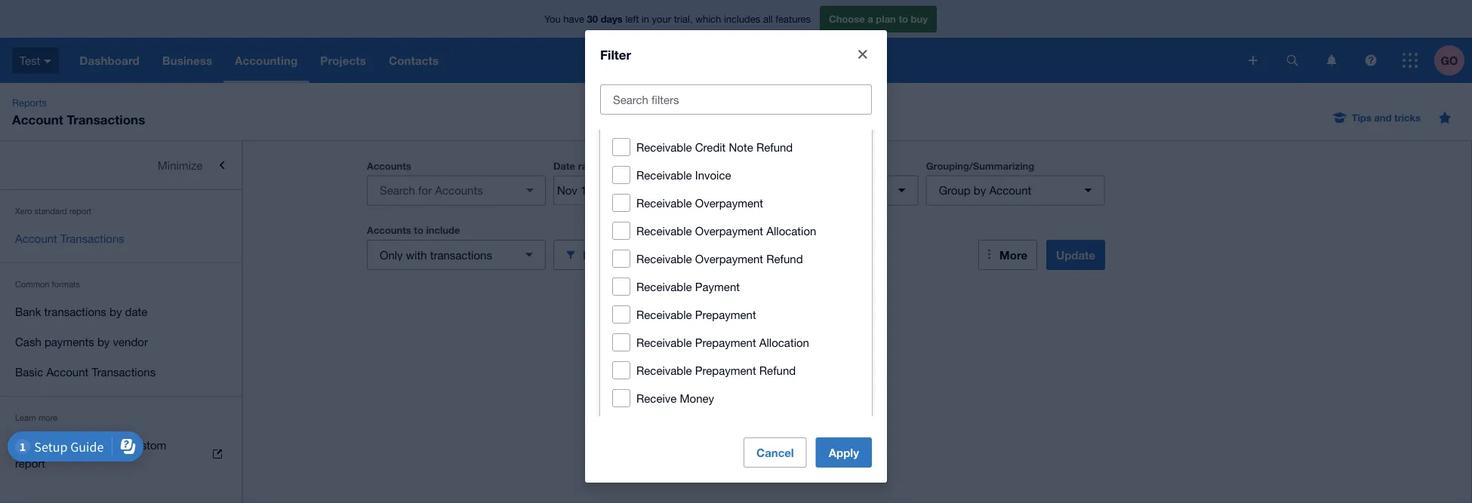 Task type: vqa. For each thing, say whether or not it's contained in the screenshot.
all
yes



Task type: locate. For each thing, give the bounding box(es) containing it.
transactions for reports account transactions
[[67, 112, 145, 127]]

2 vertical spatial prepayment
[[695, 364, 757, 377]]

prepayment down receivable prepayment allocation
[[695, 364, 757, 377]]

filter down days
[[600, 47, 632, 62]]

0 horizontal spatial report
[[15, 457, 45, 470]]

1 horizontal spatial transactions
[[430, 248, 492, 262]]

receivable up 'receivable overpayment' in the top of the page
[[637, 169, 692, 182]]

1 vertical spatial transactions
[[60, 232, 124, 245]]

0 vertical spatial refund
[[757, 141, 793, 154]]

3 overpayment from the top
[[695, 252, 764, 266]]

0 vertical spatial transactions
[[430, 248, 492, 262]]

payment
[[695, 280, 740, 294]]

choose a plan to buy
[[829, 13, 928, 25]]

10
[[753, 184, 769, 197]]

receivable up filter button
[[637, 225, 692, 238]]

cancel button
[[744, 438, 807, 468]]

account down the reports link
[[12, 112, 63, 127]]

8 receivable from the top
[[637, 336, 692, 350]]

1 vertical spatial to
[[414, 225, 424, 236]]

by
[[974, 184, 987, 197], [110, 305, 122, 318], [97, 335, 110, 349]]

to right 'how'
[[72, 439, 82, 452]]

1 vertical spatial filter
[[583, 248, 610, 262]]

a inside learn how to create a custom report
[[119, 439, 125, 452]]

refund down the receivable overpayment allocation
[[767, 252, 803, 266]]

filter inside dialog
[[600, 47, 632, 62]]

common
[[15, 280, 49, 290]]

report up account transactions on the left top of page
[[69, 207, 92, 216]]

date
[[554, 160, 576, 172]]

vendor
[[113, 335, 148, 349]]

allocation for receivable overpayment allocation
[[767, 225, 817, 238]]

account inside popup button
[[990, 184, 1032, 197]]

4 receivable from the top
[[637, 225, 692, 238]]

1 vertical spatial learn
[[15, 439, 44, 452]]

0 vertical spatial transactions
[[67, 112, 145, 127]]

more button
[[979, 240, 1038, 270]]

transactions
[[67, 112, 145, 127], [60, 232, 124, 245], [92, 366, 156, 379]]

2 vertical spatial to
[[72, 439, 82, 452]]

go
[[1441, 54, 1459, 67]]

0 vertical spatial by
[[974, 184, 987, 197]]

0 vertical spatial to
[[899, 13, 909, 25]]

account down xero
[[15, 232, 57, 245]]

0 vertical spatial allocation
[[767, 225, 817, 238]]

2 receivable from the top
[[637, 169, 692, 182]]

allocation
[[767, 225, 817, 238], [760, 336, 810, 350]]

transactions inside reports account transactions
[[67, 112, 145, 127]]

allocation down 10
[[767, 225, 817, 238]]

overpayment
[[695, 197, 764, 210], [695, 225, 764, 238], [695, 252, 764, 266]]

2 vertical spatial overpayment
[[695, 252, 764, 266]]

how
[[47, 439, 68, 452]]

learn how to create a custom report link
[[0, 431, 242, 479]]

navigation
[[68, 38, 1239, 83]]

filter down select start date field
[[583, 248, 610, 262]]

filter
[[600, 47, 632, 62], [583, 248, 610, 262]]

svg image
[[1403, 53, 1418, 68], [1287, 55, 1299, 66], [1327, 55, 1337, 66], [1366, 55, 1377, 66], [1249, 56, 1258, 65]]

0 horizontal spatial to
[[72, 439, 82, 452]]

overpayment up receivable overpayment refund
[[695, 225, 764, 238]]

transactions down xero standard report at the left of page
[[60, 232, 124, 245]]

accounts up only
[[367, 225, 411, 236]]

1 vertical spatial refund
[[767, 252, 803, 266]]

by left vendor
[[97, 335, 110, 349]]

refund for receivable overpayment refund
[[767, 252, 803, 266]]

1 vertical spatial accounts
[[367, 225, 411, 236]]

refund down receivable prepayment allocation
[[760, 364, 796, 377]]

learn inside learn how to create a custom report
[[15, 439, 44, 452]]

prepayment
[[695, 308, 757, 322], [695, 336, 757, 350], [695, 364, 757, 377]]

0 vertical spatial learn
[[15, 414, 36, 423]]

by for vendor
[[97, 335, 110, 349]]

transactions up minimize button
[[67, 112, 145, 127]]

0 vertical spatial prepayment
[[695, 308, 757, 322]]

to left include
[[414, 225, 424, 236]]

test
[[20, 54, 40, 67]]

5 receivable from the top
[[637, 252, 692, 266]]

allocation up receivable prepayment refund
[[760, 336, 810, 350]]

to left buy
[[899, 13, 909, 25]]

receivable for receivable overpayment allocation
[[637, 225, 692, 238]]

Search filters field
[[601, 85, 872, 114]]

receivable up receive
[[637, 364, 692, 377]]

which
[[696, 13, 722, 25]]

learn for learn how to create a custom report
[[15, 439, 44, 452]]

1 vertical spatial by
[[110, 305, 122, 318]]

1 vertical spatial a
[[119, 439, 125, 452]]

report down 'learn more'
[[15, 457, 45, 470]]

prepayment for allocation
[[695, 336, 757, 350]]

group by account
[[939, 184, 1032, 197]]

1 overpayment from the top
[[695, 197, 764, 210]]

0 vertical spatial filter
[[600, 47, 632, 62]]

a inside go banner
[[868, 13, 874, 25]]

filter inside button
[[583, 248, 610, 262]]

learn more
[[15, 414, 57, 423]]

bank
[[15, 305, 41, 318]]

0 horizontal spatial a
[[119, 439, 125, 452]]

receivable
[[637, 141, 692, 154], [637, 169, 692, 182], [637, 197, 692, 210], [637, 225, 692, 238], [637, 252, 692, 266], [637, 280, 692, 294], [637, 308, 692, 322], [637, 336, 692, 350], [637, 364, 692, 377]]

group by account button
[[926, 176, 1105, 206]]

with
[[406, 248, 427, 262]]

2 horizontal spatial to
[[899, 13, 909, 25]]

1 vertical spatial overpayment
[[695, 225, 764, 238]]

report inside learn how to create a custom report
[[15, 457, 45, 470]]

receivable credit note refund
[[637, 141, 793, 154]]

accounts
[[367, 160, 411, 172], [367, 225, 411, 236]]

1 horizontal spatial report
[[69, 207, 92, 216]]

svg image
[[44, 59, 52, 63]]

prepayment up receivable prepayment allocation
[[695, 308, 757, 322]]

overpayment for refund
[[695, 252, 764, 266]]

learn for learn more
[[15, 414, 36, 423]]

1 receivable from the top
[[637, 141, 692, 154]]

9 receivable from the top
[[637, 364, 692, 377]]

receivable for receivable prepayment refund
[[637, 364, 692, 377]]

1 vertical spatial transactions
[[44, 305, 106, 318]]

account
[[12, 112, 63, 127], [990, 184, 1032, 197], [15, 232, 57, 245], [46, 366, 89, 379]]

accounts up accounts to include
[[367, 160, 411, 172]]

transactions down formats
[[44, 305, 106, 318]]

learn how to create a custom report
[[15, 439, 166, 470]]

transactions down include
[[430, 248, 492, 262]]

refund right note
[[757, 141, 793, 154]]

to
[[899, 13, 909, 25], [414, 225, 424, 236], [72, 439, 82, 452]]

7 receivable from the top
[[637, 308, 692, 322]]

receivable down filter button
[[637, 280, 692, 294]]

allocation for receivable prepayment allocation
[[760, 336, 810, 350]]

2 accounts from the top
[[367, 225, 411, 236]]

2 prepayment from the top
[[695, 336, 757, 350]]

2 vertical spatial refund
[[760, 364, 796, 377]]

refund for receivable prepayment refund
[[760, 364, 796, 377]]

receive money
[[637, 392, 715, 405]]

go button
[[1435, 38, 1473, 83]]

receivable down receivable invoice
[[637, 197, 692, 210]]

1 vertical spatial allocation
[[760, 336, 810, 350]]

1 horizontal spatial a
[[868, 13, 874, 25]]

a right create at the bottom left of the page
[[119, 439, 125, 452]]

1 vertical spatial report
[[15, 457, 45, 470]]

invoice
[[695, 169, 732, 182]]

0 vertical spatial accounts
[[367, 160, 411, 172]]

update button
[[1047, 240, 1106, 270]]

1 vertical spatial prepayment
[[695, 336, 757, 350]]

3 prepayment from the top
[[695, 364, 757, 377]]

2 overpayment from the top
[[695, 225, 764, 238]]

by inside 'link'
[[97, 335, 110, 349]]

by down grouping/summarizing
[[974, 184, 987, 197]]

account down grouping/summarizing
[[990, 184, 1032, 197]]

2 vertical spatial by
[[97, 335, 110, 349]]

prepayment up receivable prepayment refund
[[695, 336, 757, 350]]

receivable down receivable prepayment
[[637, 336, 692, 350]]

Select end date field
[[629, 176, 702, 205]]

create
[[85, 439, 116, 452]]

learn left more
[[15, 414, 36, 423]]

receivable up the 'month'
[[637, 141, 692, 154]]

receivable up receivable payment
[[637, 252, 692, 266]]

3 receivable from the top
[[637, 197, 692, 210]]

receivable for receivable prepayment
[[637, 308, 692, 322]]

transactions down cash payments by vendor 'link'
[[92, 366, 156, 379]]

2 learn from the top
[[15, 439, 44, 452]]

2 vertical spatial transactions
[[92, 366, 156, 379]]

more
[[38, 414, 57, 423]]

transactions
[[430, 248, 492, 262], [44, 305, 106, 318]]

navigation inside go banner
[[68, 38, 1239, 83]]

0 vertical spatial a
[[868, 13, 874, 25]]

a left plan
[[868, 13, 874, 25]]

receivable down receivable payment
[[637, 308, 692, 322]]

overpayment up the receivable overpayment allocation
[[695, 197, 764, 210]]

learn down 'learn more'
[[15, 439, 44, 452]]

minimize
[[158, 159, 203, 172]]

1 accounts from the top
[[367, 160, 411, 172]]

0 vertical spatial overpayment
[[695, 197, 764, 210]]

overpayment down the receivable overpayment allocation
[[695, 252, 764, 266]]

6 receivable from the top
[[637, 280, 692, 294]]

1 learn from the top
[[15, 414, 36, 423]]

cash payments by vendor
[[15, 335, 148, 349]]

by left date on the bottom of page
[[110, 305, 122, 318]]

refund
[[757, 141, 793, 154], [767, 252, 803, 266], [760, 364, 796, 377]]

account transactions link
[[0, 224, 242, 254]]

days
[[601, 13, 623, 25]]

grouping/summarizing
[[926, 160, 1035, 172]]

report
[[69, 207, 92, 216], [15, 457, 45, 470]]



Task type: describe. For each thing, give the bounding box(es) containing it.
receivable for receivable invoice
[[637, 169, 692, 182]]

accounts for accounts
[[367, 160, 411, 172]]

apply
[[829, 446, 860, 460]]

receivable overpayment allocation
[[637, 225, 817, 238]]

only
[[380, 248, 403, 262]]

tricks
[[1395, 112, 1421, 123]]

receivable for receivable overpayment refund
[[637, 252, 692, 266]]

prepayment for refund
[[695, 364, 757, 377]]

apply button
[[816, 438, 872, 468]]

accounts for accounts to include
[[367, 225, 411, 236]]

formats
[[52, 280, 80, 290]]

receivable overpayment refund
[[637, 252, 803, 266]]

update
[[1057, 248, 1096, 262]]

standard
[[34, 207, 67, 216]]

only with transactions button
[[367, 240, 546, 270]]

includes
[[724, 13, 761, 25]]

overpayment for allocation
[[695, 225, 764, 238]]

choose
[[829, 13, 865, 25]]

features
[[776, 13, 811, 25]]

note
[[729, 141, 754, 154]]

accounts to include
[[367, 225, 460, 236]]

receivable prepayment allocation
[[637, 336, 810, 350]]

in
[[642, 13, 650, 25]]

account transactions
[[15, 232, 124, 245]]

money
[[680, 392, 715, 405]]

xero
[[15, 207, 32, 216]]

reports account transactions
[[12, 97, 145, 127]]

tips and tricks
[[1352, 112, 1421, 123]]

month
[[632, 160, 660, 172]]

custom
[[129, 439, 166, 452]]

receivable for receivable prepayment allocation
[[637, 336, 692, 350]]

10 button
[[740, 176, 919, 206]]

reports
[[12, 97, 47, 108]]

payments
[[44, 335, 94, 349]]

bank transactions by date link
[[0, 297, 242, 327]]

date
[[125, 305, 148, 318]]

receivable invoice
[[637, 169, 732, 182]]

common formats
[[15, 280, 80, 290]]

by for date
[[110, 305, 122, 318]]

tips and tricks button
[[1325, 106, 1431, 130]]

basic account transactions
[[15, 366, 156, 379]]

receivable payment
[[637, 280, 740, 294]]

1 prepayment from the top
[[695, 308, 757, 322]]

xero standard report
[[15, 207, 92, 216]]

transactions inside popup button
[[430, 248, 492, 262]]

bank transactions by date
[[15, 305, 148, 318]]

receivable for receivable overpayment
[[637, 197, 692, 210]]

minimize button
[[0, 150, 242, 181]]

to inside go banner
[[899, 13, 909, 25]]

left
[[626, 13, 639, 25]]

include
[[426, 225, 460, 236]]

filter button
[[554, 240, 732, 270]]

1 horizontal spatial to
[[414, 225, 424, 236]]

0 vertical spatial report
[[69, 207, 92, 216]]

credit
[[695, 141, 726, 154]]

and
[[1375, 112, 1392, 123]]

only with transactions
[[380, 248, 492, 262]]

cash payments by vendor link
[[0, 327, 242, 357]]

receivable for receivable payment
[[637, 280, 692, 294]]

30
[[587, 13, 598, 25]]

by inside popup button
[[974, 184, 987, 197]]

filter dialog
[[585, 0, 887, 483]]

you have 30 days left in your trial, which includes all features
[[545, 13, 811, 25]]

have
[[564, 13, 585, 25]]

date range this month
[[554, 160, 660, 172]]

go banner
[[0, 0, 1473, 83]]

receivable prepayment refund
[[637, 364, 796, 377]]

group
[[939, 184, 971, 197]]

basic account transactions link
[[0, 357, 242, 387]]

tips
[[1352, 112, 1372, 123]]

close image
[[848, 39, 878, 69]]

trial,
[[674, 13, 693, 25]]

receive
[[637, 392, 677, 405]]

test button
[[0, 38, 68, 83]]

range
[[578, 160, 605, 172]]

plan
[[876, 13, 896, 25]]

Select start date field
[[554, 176, 628, 205]]

receivable overpayment
[[637, 197, 764, 210]]

more
[[1000, 248, 1028, 262]]

receivable for receivable credit note refund
[[637, 141, 692, 154]]

buy
[[911, 13, 928, 25]]

account inside reports account transactions
[[12, 112, 63, 127]]

your
[[652, 13, 672, 25]]

all
[[764, 13, 773, 25]]

account down payments
[[46, 366, 89, 379]]

basic
[[15, 366, 43, 379]]

reports link
[[6, 95, 53, 110]]

to inside learn how to create a custom report
[[72, 439, 82, 452]]

0 horizontal spatial transactions
[[44, 305, 106, 318]]

cancel
[[757, 446, 794, 460]]

transactions for basic account transactions
[[92, 366, 156, 379]]

this
[[611, 160, 629, 172]]

cash
[[15, 335, 41, 349]]

receivable prepayment
[[637, 308, 757, 322]]

you
[[545, 13, 561, 25]]



